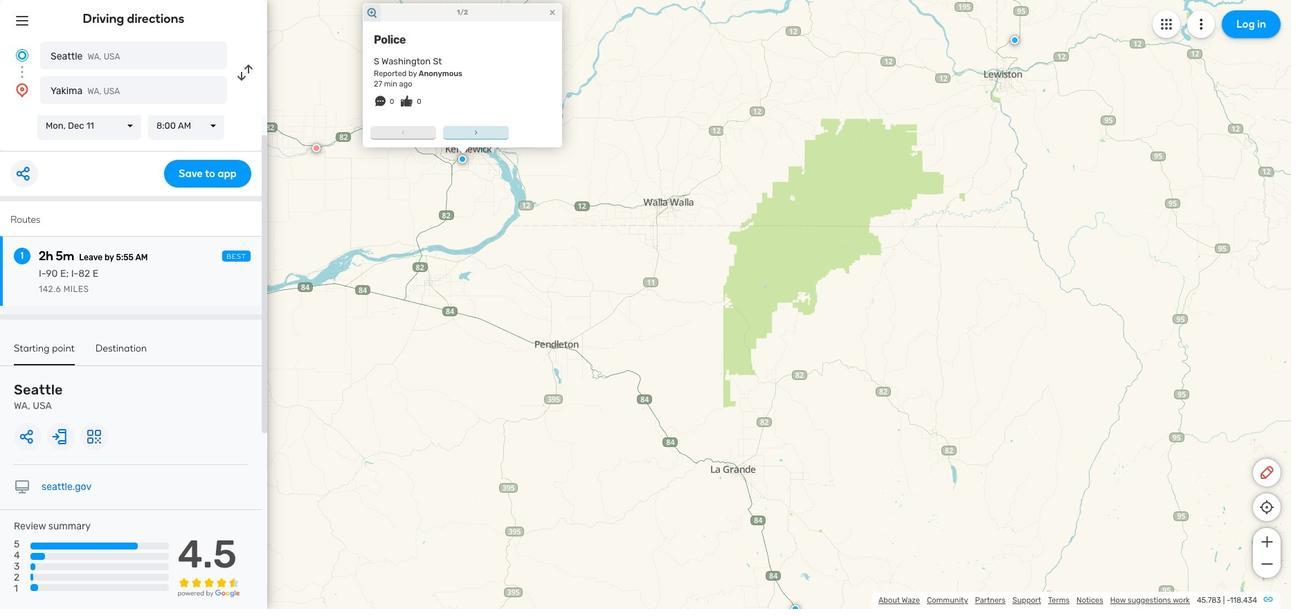 Task type: locate. For each thing, give the bounding box(es) containing it.
i-
[[39, 268, 46, 280], [71, 268, 78, 280]]

yakima
[[51, 85, 83, 97]]

1 left 2h
[[21, 250, 24, 262]]

1 horizontal spatial by
[[409, 69, 417, 78]]

wa, down starting point button
[[14, 400, 30, 412]]

usa down driving
[[104, 52, 120, 62]]

usa up mon, dec 11 list box
[[104, 87, 120, 96]]

seattle wa, usa up yakima wa, usa
[[51, 51, 120, 62]]

directions
[[127, 11, 185, 26]]

wa,
[[88, 52, 102, 62], [87, 87, 101, 96], [14, 400, 30, 412]]

chevron right image
[[471, 127, 482, 138]]

2h
[[39, 249, 53, 264]]

e
[[93, 268, 98, 280]]

wa, inside yakima wa, usa
[[87, 87, 101, 96]]

review summary
[[14, 521, 91, 533]]

8:00 am
[[157, 121, 191, 131]]

best
[[227, 253, 247, 261]]

1 horizontal spatial am
[[178, 121, 191, 131]]

about waze community partners support terms notices how suggestions work 45.783 | -118.434
[[879, 596, 1258, 605]]

by up ago
[[409, 69, 417, 78]]

1 horizontal spatial 1
[[21, 250, 24, 262]]

1 vertical spatial wa,
[[87, 87, 101, 96]]

0
[[390, 98, 394, 106], [417, 98, 422, 106]]

0 horizontal spatial am
[[135, 253, 148, 262]]

3
[[14, 561, 20, 573]]

8:00
[[157, 121, 176, 131]]

seattle
[[51, 51, 83, 62], [14, 382, 63, 398]]

seattle wa, usa down starting point button
[[14, 382, 63, 412]]

0 horizontal spatial 0
[[390, 98, 394, 106]]

1 vertical spatial seattle wa, usa
[[14, 382, 63, 412]]

destination
[[96, 343, 147, 355]]

seattle wa, usa
[[51, 51, 120, 62], [14, 382, 63, 412]]

× link
[[546, 5, 559, 19]]

point
[[52, 343, 75, 355]]

seattle.gov link
[[42, 481, 92, 493]]

1 0 from the left
[[390, 98, 394, 106]]

1 horizontal spatial i-
[[71, 268, 78, 280]]

1
[[21, 250, 24, 262], [14, 583, 18, 595]]

driving directions
[[83, 11, 185, 26]]

am right 8:00
[[178, 121, 191, 131]]

pencil image
[[1259, 465, 1276, 481]]

0 down min in the left of the page
[[390, 98, 394, 106]]

about waze link
[[879, 596, 920, 605]]

link image
[[1263, 594, 1274, 605]]

mon, dec 11 list box
[[37, 112, 141, 140]]

5:55
[[116, 253, 134, 262]]

usa down starting point button
[[33, 400, 52, 412]]

0 horizontal spatial i-
[[39, 268, 46, 280]]

how
[[1111, 596, 1126, 605]]

usa inside yakima wa, usa
[[104, 87, 120, 96]]

reported
[[374, 69, 407, 78]]

1 vertical spatial am
[[135, 253, 148, 262]]

0 vertical spatial by
[[409, 69, 417, 78]]

wa, right yakima
[[87, 87, 101, 96]]

waze
[[902, 596, 920, 605]]

notices
[[1077, 596, 1104, 605]]

0 vertical spatial usa
[[104, 52, 120, 62]]

yakima wa, usa
[[51, 85, 120, 97]]

0 vertical spatial am
[[178, 121, 191, 131]]

|
[[1223, 596, 1225, 605]]

i- up 142.6
[[39, 268, 46, 280]]

0 down s washington st reported by anonymous 27 min ago
[[417, 98, 422, 106]]

1/2
[[457, 8, 468, 16]]

leave
[[79, 253, 103, 262]]

e;
[[60, 268, 69, 280]]

am inside 2h 5m leave by 5:55 am
[[135, 253, 148, 262]]

1 horizontal spatial 0
[[417, 98, 422, 106]]

location image
[[14, 82, 30, 98]]

community
[[927, 596, 968, 605]]

0 vertical spatial 1
[[21, 250, 24, 262]]

routes
[[10, 214, 40, 226]]

computer image
[[14, 479, 30, 496]]

0 horizontal spatial by
[[105, 253, 114, 262]]

i- right e;
[[71, 268, 78, 280]]

seattle up yakima
[[51, 51, 83, 62]]

am
[[178, 121, 191, 131], [135, 253, 148, 262]]

am right 5:55
[[135, 253, 148, 262]]

4
[[14, 550, 20, 562]]

2 vertical spatial usa
[[33, 400, 52, 412]]

90
[[46, 268, 58, 280]]

1 vertical spatial usa
[[104, 87, 120, 96]]

usa
[[104, 52, 120, 62], [104, 87, 120, 96], [33, 400, 52, 412]]

11
[[86, 121, 94, 131]]

8:00 am list box
[[148, 112, 224, 140]]

seattle down starting point button
[[14, 382, 63, 398]]

5 4 3 2 1
[[14, 539, 20, 595]]

1 i- from the left
[[39, 268, 46, 280]]

2 vertical spatial wa,
[[14, 400, 30, 412]]

wa, up yakima wa, usa
[[88, 52, 102, 62]]

by left 5:55
[[105, 253, 114, 262]]

dec
[[68, 121, 84, 131]]

1 vertical spatial 1
[[14, 583, 18, 595]]

1 down 3
[[14, 583, 18, 595]]

zoom out image
[[1259, 556, 1276, 573]]

ago
[[399, 80, 412, 89]]

partners link
[[975, 596, 1006, 605]]

by
[[409, 69, 417, 78], [105, 253, 114, 262]]

0 horizontal spatial 1
[[14, 583, 18, 595]]

1 vertical spatial by
[[105, 253, 114, 262]]



Task type: vqa. For each thing, say whether or not it's contained in the screenshot.
Notices
yes



Task type: describe. For each thing, give the bounding box(es) containing it.
×
[[550, 5, 556, 19]]

0 vertical spatial wa,
[[88, 52, 102, 62]]

police image
[[792, 605, 800, 609]]

miles
[[63, 285, 89, 294]]

police
[[374, 33, 406, 46]]

chevron left image
[[398, 127, 409, 138]]

5
[[14, 539, 20, 551]]

police image
[[1011, 36, 1019, 44]]

4.5
[[178, 532, 237, 578]]

starting point button
[[14, 343, 75, 366]]

zoom in image
[[1259, 534, 1276, 551]]

mon, dec 11
[[46, 121, 94, 131]]

-
[[1227, 596, 1230, 605]]

by inside s washington st reported by anonymous 27 min ago
[[409, 69, 417, 78]]

work
[[1173, 596, 1190, 605]]

notices link
[[1077, 596, 1104, 605]]

142.6
[[39, 285, 61, 294]]

starting point
[[14, 343, 75, 355]]

5m
[[56, 249, 74, 264]]

driving
[[83, 11, 124, 26]]

i-90 e; i-82 e 142.6 miles
[[39, 268, 98, 294]]

s washington st reported by anonymous 27 min ago
[[374, 56, 463, 89]]

support
[[1013, 596, 1042, 605]]

am inside list box
[[178, 121, 191, 131]]

82
[[78, 268, 90, 280]]

0 vertical spatial seattle wa, usa
[[51, 51, 120, 62]]

suggestions
[[1128, 596, 1172, 605]]

current location image
[[14, 47, 30, 64]]

road closed image
[[312, 144, 321, 152]]

seattle.gov
[[42, 481, 92, 493]]

terms
[[1048, 596, 1070, 605]]

1 vertical spatial seattle
[[14, 382, 63, 398]]

how suggestions work link
[[1111, 596, 1190, 605]]

community link
[[927, 596, 968, 605]]

min
[[384, 80, 397, 89]]

review
[[14, 521, 46, 533]]

terms link
[[1048, 596, 1070, 605]]

partners
[[975, 596, 1006, 605]]

about
[[879, 596, 900, 605]]

by inside 2h 5m leave by 5:55 am
[[105, 253, 114, 262]]

st
[[433, 56, 442, 66]]

mon,
[[46, 121, 66, 131]]

27
[[374, 80, 382, 89]]

2 0 from the left
[[417, 98, 422, 106]]

support link
[[1013, 596, 1042, 605]]

summary
[[48, 521, 91, 533]]

starting
[[14, 343, 50, 355]]

45.783
[[1197, 596, 1222, 605]]

s
[[374, 56, 380, 66]]

1 inside 5 4 3 2 1
[[14, 583, 18, 595]]

2 i- from the left
[[71, 268, 78, 280]]

2
[[14, 572, 20, 584]]

2h 5m leave by 5:55 am
[[39, 249, 148, 264]]

0 vertical spatial seattle
[[51, 51, 83, 62]]

washington
[[382, 56, 431, 66]]

anonymous
[[419, 69, 463, 78]]

118.434
[[1230, 596, 1258, 605]]

destination button
[[96, 343, 147, 364]]



